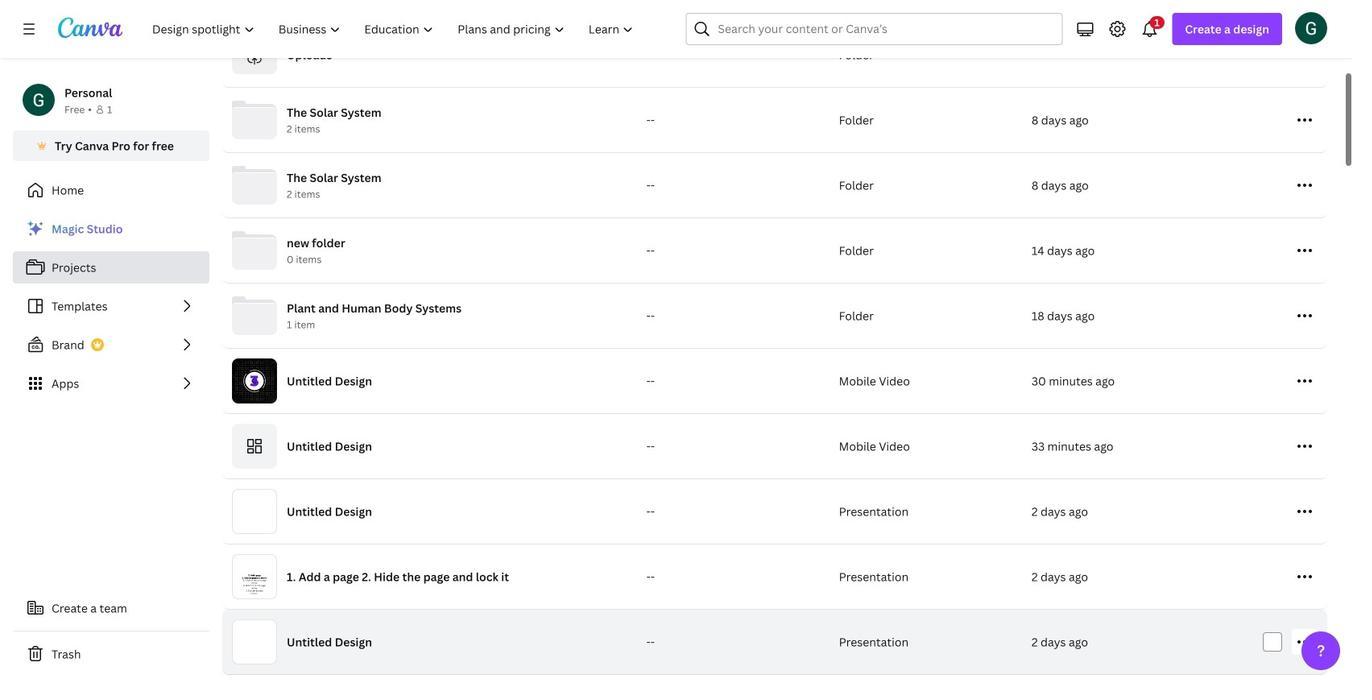 Task type: vqa. For each thing, say whether or not it's contained in the screenshot.
Corporate (+9)
no



Task type: locate. For each thing, give the bounding box(es) containing it.
top level navigation element
[[142, 13, 647, 45]]

greg robinson image
[[1296, 12, 1328, 44]]

None search field
[[686, 13, 1063, 45]]

list
[[13, 213, 210, 400]]



Task type: describe. For each thing, give the bounding box(es) containing it.
Search search field
[[718, 14, 1031, 44]]



